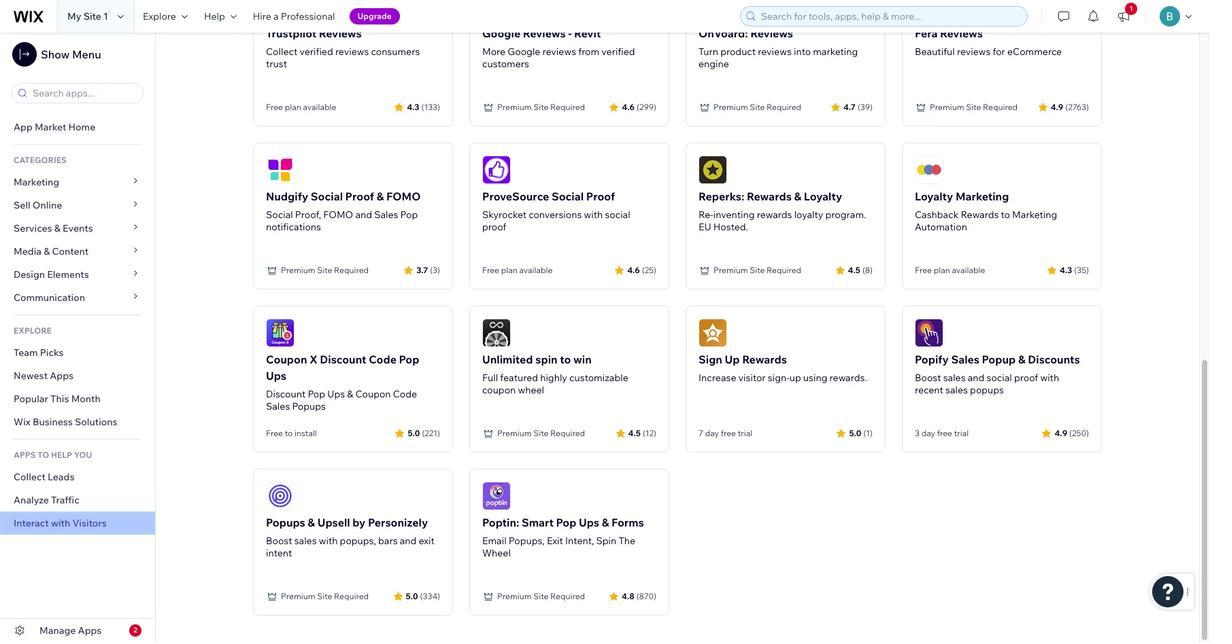 Task type: describe. For each thing, give the bounding box(es) containing it.
collect leads link
[[0, 466, 155, 489]]

(25)
[[642, 265, 656, 275]]

loyalty inside 'reperks: rewards & loyalty re-inventing rewards loyalty program. eu hosted.'
[[804, 190, 842, 203]]

0 horizontal spatial plan
[[285, 102, 301, 112]]

media
[[14, 246, 42, 258]]

fera reviews beautiful reviews for ecommerce
[[915, 27, 1062, 58]]

reviews for revit
[[523, 27, 566, 40]]

site for 4.8 (870)
[[533, 592, 549, 602]]

into
[[794, 46, 811, 58]]

x
[[310, 353, 317, 367]]

4.5 for unlimited spin to win
[[628, 428, 641, 438]]

5.0 for coupon x discount code pop ups
[[408, 428, 420, 438]]

coupon x discount code pop ups discount pop ups & coupon code sales popups
[[266, 353, 419, 413]]

premium site required for 3.7 (3)
[[281, 265, 369, 275]]

day for sign
[[705, 429, 719, 439]]

rewards inside sign up rewards increase visitor sign-up using rewards.
[[742, 353, 787, 367]]

reviews for verified
[[319, 27, 362, 40]]

show menu
[[41, 48, 101, 61]]

smart
[[522, 516, 554, 530]]

reviews inside fera reviews beautiful reviews for ecommerce
[[957, 46, 991, 58]]

provesource
[[482, 190, 549, 203]]

market
[[35, 121, 66, 133]]

turn
[[699, 46, 718, 58]]

premium for 5.0 (334)
[[281, 592, 315, 602]]

3.7 (3)
[[416, 265, 440, 275]]

premium site required for 4.7 (39)
[[714, 102, 801, 112]]

required for 4.5 (12)
[[550, 429, 585, 439]]

popup
[[982, 353, 1016, 367]]

-
[[568, 27, 572, 40]]

site for 4.6 (299)
[[533, 102, 549, 112]]

premium for 4.5 (8)
[[714, 265, 748, 275]]

verified inside trustpilot reviews collect verified reviews consumers trust
[[300, 46, 333, 58]]

site for 4.9 (2763)
[[966, 102, 981, 112]]

marketing inside 'link'
[[14, 176, 59, 188]]

up
[[725, 353, 740, 367]]

available for provesource social proof
[[519, 265, 553, 275]]

design elements link
[[0, 263, 155, 286]]

install
[[294, 429, 317, 439]]

media & content
[[14, 246, 89, 258]]

sales inside popify sales popup & discounts boost sales and social proof with recent sales popups
[[951, 353, 979, 367]]

2
[[133, 626, 137, 635]]

free for sign
[[721, 429, 736, 439]]

0 horizontal spatial social
[[266, 209, 293, 221]]

0 horizontal spatial available
[[303, 102, 336, 112]]

product
[[720, 46, 756, 58]]

5.0 (1)
[[849, 428, 873, 438]]

trial for sales
[[954, 429, 969, 439]]

4.5 for reperks: rewards & loyalty
[[848, 265, 860, 275]]

4.5 (8)
[[848, 265, 873, 275]]

reviews for product
[[750, 27, 793, 40]]

& inside 'reperks: rewards & loyalty re-inventing rewards loyalty program. eu hosted.'
[[794, 190, 801, 203]]

& inside poptin: smart pop ups & forms email popups, exit intent, spin the wheel
[[602, 516, 609, 530]]

more
[[482, 46, 505, 58]]

my
[[67, 10, 81, 22]]

& inside nudgify social proof & fomo social proof, fomo and sales pop notifications
[[377, 190, 384, 203]]

(870)
[[636, 591, 656, 602]]

poptin: smart pop ups & forms email popups, exit intent, spin the wheel
[[482, 516, 644, 560]]

sales for popups & upsell by personizely
[[294, 535, 317, 548]]

0 horizontal spatial to
[[285, 429, 293, 439]]

poptin: smart pop ups & forms logo image
[[482, 482, 511, 511]]

site for 4.5 (8)
[[750, 265, 765, 275]]

site for 3.7 (3)
[[317, 265, 332, 275]]

0 horizontal spatial coupon
[[266, 353, 307, 367]]

social inside popify sales popup & discounts boost sales and social proof with recent sales popups
[[987, 372, 1012, 384]]

customers
[[482, 58, 529, 70]]

trial for up
[[738, 429, 752, 439]]

loyalty marketing logo image
[[915, 156, 943, 184]]

popular this month link
[[0, 388, 155, 411]]

rewards
[[757, 209, 792, 221]]

4.6 for 4.6 (25)
[[627, 265, 640, 275]]

site for 5.0 (334)
[[317, 592, 332, 602]]

free plan available for loyalty
[[915, 265, 985, 275]]

premium site required for 4.5 (12)
[[497, 429, 585, 439]]

premium for 4.8 (870)
[[497, 592, 532, 602]]

recent
[[915, 384, 943, 397]]

premium site required for 4.8 (870)
[[497, 592, 585, 602]]

spin
[[535, 353, 558, 367]]

reviews inside google reviews - revit more google reviews from verified customers
[[543, 46, 576, 58]]

required for 3.7 (3)
[[334, 265, 369, 275]]

1 horizontal spatial fomo
[[386, 190, 421, 203]]

from
[[578, 46, 599, 58]]

proof for fomo
[[345, 190, 374, 203]]

hire
[[253, 10, 271, 22]]

sign up rewards logo image
[[699, 319, 727, 348]]

premium for 3.7 (3)
[[281, 265, 315, 275]]

popups
[[970, 384, 1004, 397]]

onvoard:
[[699, 27, 748, 40]]

verified inside google reviews - revit more google reviews from verified customers
[[602, 46, 635, 58]]

nudgify social proof & fomo social proof, fomo and sales pop notifications
[[266, 190, 421, 233]]

and inside nudgify social proof & fomo social proof, fomo and sales pop notifications
[[355, 209, 372, 221]]

content
[[52, 246, 89, 258]]

sales inside coupon x discount code pop ups discount pop ups & coupon code sales popups
[[266, 401, 290, 413]]

with inside popify sales popup & discounts boost sales and social proof with recent sales popups
[[1040, 372, 1059, 384]]

(299)
[[637, 102, 656, 112]]

1 horizontal spatial marketing
[[956, 190, 1009, 203]]

professional
[[281, 10, 335, 22]]

reperks: rewards & loyalty re-inventing rewards loyalty program. eu hosted.
[[699, 190, 866, 233]]

0 vertical spatial google
[[482, 27, 520, 40]]

(12)
[[643, 428, 656, 438]]

team
[[14, 347, 38, 359]]

analyze traffic
[[14, 495, 79, 507]]

communication
[[14, 292, 87, 304]]

unlimited spin to win logo image
[[482, 319, 511, 348]]

sidebar element
[[0, 33, 156, 643]]

and inside popups & upsell by personizely boost sales with popups, bars and exit intent
[[400, 535, 417, 548]]

3.7
[[416, 265, 428, 275]]

revit
[[574, 27, 601, 40]]

app
[[14, 121, 33, 133]]

4.5 (12)
[[628, 428, 656, 438]]

1 button
[[1109, 0, 1139, 33]]

(39)
[[858, 102, 873, 112]]

explore
[[14, 326, 52, 336]]

show menu button
[[12, 42, 101, 67]]

sign
[[699, 353, 722, 367]]

premium site required for 4.9 (2763)
[[930, 102, 1018, 112]]

reperks:
[[699, 190, 744, 203]]

popify sales popup & discounts boost sales and social proof with recent sales popups
[[915, 353, 1080, 397]]

forms
[[612, 516, 644, 530]]

premium for 4.7 (39)
[[714, 102, 748, 112]]

upgrade
[[357, 11, 392, 21]]

ups inside poptin: smart pop ups & forms email popups, exit intent, spin the wheel
[[579, 516, 599, 530]]

discounts
[[1028, 353, 1080, 367]]

interact with visitors link
[[0, 512, 155, 535]]

inventing
[[713, 209, 755, 221]]

rewards inside loyalty marketing cashback rewards to marketing automation
[[961, 209, 999, 221]]

sign-
[[768, 372, 790, 384]]

premium site required for 4.5 (8)
[[714, 265, 801, 275]]

1 vertical spatial code
[[393, 388, 417, 401]]

popular
[[14, 393, 48, 405]]

with inside provesource social proof skyrocket conversions with social proof
[[584, 209, 603, 221]]

intent
[[266, 548, 292, 560]]

rewards inside 'reperks: rewards & loyalty re-inventing rewards loyalty program. eu hosted.'
[[747, 190, 792, 203]]

4.6 (299)
[[622, 102, 656, 112]]

by
[[353, 516, 365, 530]]

required for 4.8 (870)
[[550, 592, 585, 602]]

0 horizontal spatial discount
[[266, 388, 306, 401]]

reviews inside onvoard: reviews turn product reviews into marketing engine
[[758, 46, 792, 58]]

reviews for reviews
[[940, 27, 983, 40]]

fera
[[915, 27, 938, 40]]

analyze traffic link
[[0, 489, 155, 512]]

coupon
[[482, 384, 516, 397]]

site right my
[[83, 10, 101, 22]]

4.9 (2763)
[[1051, 102, 1089, 112]]

wix
[[14, 416, 31, 429]]

to inside unlimited spin to win full featured highly customizable coupon wheel
[[560, 353, 571, 367]]

proof inside popify sales popup & discounts boost sales and social proof with recent sales popups
[[1014, 372, 1038, 384]]

automation
[[915, 221, 967, 233]]

interact
[[14, 518, 49, 530]]

available for loyalty marketing
[[952, 265, 985, 275]]

5.0 for popups & upsell by personizely
[[406, 591, 418, 602]]

popups,
[[340, 535, 376, 548]]

for
[[993, 46, 1005, 58]]

free for coupon x discount code pop ups
[[266, 429, 283, 439]]

poptin:
[[482, 516, 519, 530]]

Search for tools, apps, help & more... field
[[757, 7, 1023, 26]]

help
[[204, 10, 225, 22]]

provesource social proof logo image
[[482, 156, 511, 184]]

design elements
[[14, 269, 89, 281]]

1 horizontal spatial ups
[[327, 388, 345, 401]]

premium site required for 5.0 (334)
[[281, 592, 369, 602]]

social for nudgify
[[311, 190, 343, 203]]

full
[[482, 372, 498, 384]]

this
[[50, 393, 69, 405]]

pop inside poptin: smart pop ups & forms email popups, exit intent, spin the wheel
[[556, 516, 576, 530]]



Task type: locate. For each thing, give the bounding box(es) containing it.
free for popify
[[937, 429, 952, 439]]

services
[[14, 222, 52, 235]]

1 vertical spatial 4.9
[[1055, 428, 1067, 438]]

proof down provesource
[[482, 221, 506, 233]]

free right 7
[[721, 429, 736, 439]]

premium down beautiful
[[930, 102, 964, 112]]

ecommerce
[[1007, 46, 1062, 58]]

0 vertical spatial collect
[[266, 46, 297, 58]]

4.9 for 4.9 (250)
[[1055, 428, 1067, 438]]

2 horizontal spatial marketing
[[1012, 209, 1057, 221]]

social down popup
[[987, 372, 1012, 384]]

home
[[68, 121, 95, 133]]

1 horizontal spatial social
[[987, 372, 1012, 384]]

1 horizontal spatial day
[[921, 429, 935, 439]]

loyalty
[[804, 190, 842, 203], [915, 190, 953, 203]]

free plan available down trust
[[266, 102, 336, 112]]

required down popups,
[[334, 592, 369, 602]]

1 vertical spatial marketing
[[956, 190, 1009, 203]]

trustpilot reviews collect verified reviews consumers trust
[[266, 27, 420, 70]]

2 reviews from the left
[[523, 27, 566, 40]]

4.6 left (299)
[[622, 102, 635, 112]]

site for 4.7 (39)
[[750, 102, 765, 112]]

0 horizontal spatial boost
[[266, 535, 292, 548]]

popify sales popup & discounts logo image
[[915, 319, 943, 348]]

free plan available down skyrocket
[[482, 265, 553, 275]]

a
[[273, 10, 279, 22]]

popular this month
[[14, 393, 101, 405]]

services & events
[[14, 222, 93, 235]]

boost down 'popups & upsell by personizely logo'
[[266, 535, 292, 548]]

social inside provesource social proof skyrocket conversions with social proof
[[605, 209, 630, 221]]

up
[[790, 372, 801, 384]]

premium for 4.6 (299)
[[497, 102, 532, 112]]

coupon x discount code pop ups logo image
[[266, 319, 295, 348]]

collect down trustpilot
[[266, 46, 297, 58]]

hire a professional link
[[245, 0, 343, 33]]

exit
[[547, 535, 563, 548]]

free for provesource social proof
[[482, 265, 499, 275]]

4.6 left (25)
[[627, 265, 640, 275]]

discount
[[320, 353, 366, 367], [266, 388, 306, 401]]

premium site required down for
[[930, 102, 1018, 112]]

social for provesource
[[552, 190, 584, 203]]

1 horizontal spatial proof
[[1014, 372, 1038, 384]]

premium site required for 4.6 (299)
[[497, 102, 585, 112]]

day right 7
[[705, 429, 719, 439]]

0 vertical spatial code
[[369, 353, 397, 367]]

0 vertical spatial boost
[[915, 372, 941, 384]]

4.3 for 4.3 (133)
[[407, 102, 419, 112]]

1 vertical spatial boost
[[266, 535, 292, 548]]

4 reviews from the left
[[940, 27, 983, 40]]

rewards up the rewards
[[747, 190, 792, 203]]

1 vertical spatial google
[[508, 46, 540, 58]]

collect leads
[[14, 471, 74, 484]]

4.6 (25)
[[627, 265, 656, 275]]

wheel
[[518, 384, 544, 397]]

premium down the intent
[[281, 592, 315, 602]]

0 horizontal spatial free plan available
[[266, 102, 336, 112]]

loyalty up cashback
[[915, 190, 953, 203]]

reviews down -
[[543, 46, 576, 58]]

1 vertical spatial ups
[[327, 388, 345, 401]]

to left win
[[560, 353, 571, 367]]

design
[[14, 269, 45, 281]]

plan down trust
[[285, 102, 301, 112]]

to inside loyalty marketing cashback rewards to marketing automation
[[1001, 209, 1010, 221]]

you
[[74, 450, 92, 461]]

0 vertical spatial 4.9
[[1051, 102, 1063, 112]]

free plan available down automation
[[915, 265, 985, 275]]

sell
[[14, 199, 30, 212]]

reviews left -
[[523, 27, 566, 40]]

0 horizontal spatial day
[[705, 429, 719, 439]]

reviews
[[319, 27, 362, 40], [523, 27, 566, 40], [750, 27, 793, 40], [940, 27, 983, 40]]

1 vertical spatial and
[[968, 372, 985, 384]]

apps for newest apps
[[50, 370, 73, 382]]

with down traffic
[[51, 518, 70, 530]]

team picks link
[[0, 341, 155, 365]]

1 horizontal spatial and
[[400, 535, 417, 548]]

sales inside popups & upsell by personizely boost sales with popups, bars and exit intent
[[294, 535, 317, 548]]

0 horizontal spatial sales
[[266, 401, 290, 413]]

reviews up beautiful
[[940, 27, 983, 40]]

site for 4.5 (12)
[[533, 429, 549, 439]]

4.3 (133)
[[407, 102, 440, 112]]

required down the rewards
[[767, 265, 801, 275]]

1 vertical spatial proof
[[1014, 372, 1038, 384]]

required
[[550, 102, 585, 112], [767, 102, 801, 112], [983, 102, 1018, 112], [334, 265, 369, 275], [767, 265, 801, 275], [550, 429, 585, 439], [334, 592, 369, 602], [550, 592, 585, 602]]

2 verified from the left
[[602, 46, 635, 58]]

pop inside nudgify social proof & fomo social proof, fomo and sales pop notifications
[[400, 209, 418, 221]]

day right 3
[[921, 429, 935, 439]]

0 vertical spatial and
[[355, 209, 372, 221]]

with inside popups & upsell by personizely boost sales with popups, bars and exit intent
[[319, 535, 338, 548]]

trial right 7
[[738, 429, 752, 439]]

5.0 for sign up rewards
[[849, 428, 861, 438]]

skyrocket
[[482, 209, 527, 221]]

reviews left for
[[957, 46, 991, 58]]

app market home link
[[0, 116, 155, 139]]

1 horizontal spatial 1
[[1129, 4, 1133, 13]]

rewards right cashback
[[961, 209, 999, 221]]

boost inside popify sales popup & discounts boost sales and social proof with recent sales popups
[[915, 372, 941, 384]]

increase
[[699, 372, 736, 384]]

5.0 left the (334)
[[406, 591, 418, 602]]

popups
[[292, 401, 326, 413], [266, 516, 305, 530]]

reviews inside onvoard: reviews turn product reviews into marketing engine
[[750, 27, 793, 40]]

premium site required down customers
[[497, 102, 585, 112]]

to left install
[[285, 429, 293, 439]]

traffic
[[51, 495, 79, 507]]

5.0 (221)
[[408, 428, 440, 438]]

0 horizontal spatial verified
[[300, 46, 333, 58]]

collect
[[266, 46, 297, 58], [14, 471, 45, 484]]

services & events link
[[0, 217, 155, 240]]

1 horizontal spatial discount
[[320, 353, 366, 367]]

premium site required down notifications
[[281, 265, 369, 275]]

1 vertical spatial 4.5
[[628, 428, 641, 438]]

5.0 left the '(221)'
[[408, 428, 420, 438]]

premium down wheel
[[497, 592, 532, 602]]

popups,
[[509, 535, 545, 548]]

apps right manage
[[78, 625, 102, 637]]

Search apps... field
[[29, 84, 139, 103]]

1 vertical spatial sales
[[951, 353, 979, 367]]

show
[[41, 48, 70, 61]]

&
[[377, 190, 384, 203], [794, 190, 801, 203], [54, 222, 60, 235], [44, 246, 50, 258], [1018, 353, 1026, 367], [347, 388, 353, 401], [308, 516, 315, 530], [602, 516, 609, 530]]

premium down engine
[[714, 102, 748, 112]]

4.7
[[844, 102, 856, 112]]

2 horizontal spatial ups
[[579, 516, 599, 530]]

elements
[[47, 269, 89, 281]]

2 free from the left
[[937, 429, 952, 439]]

0 horizontal spatial fomo
[[323, 209, 353, 221]]

cashback
[[915, 209, 959, 221]]

1 horizontal spatial trial
[[954, 429, 969, 439]]

collect inside trustpilot reviews collect verified reviews consumers trust
[[266, 46, 297, 58]]

0 vertical spatial discount
[[320, 353, 366, 367]]

2 vertical spatial marketing
[[1012, 209, 1057, 221]]

plan for provesource social proof
[[501, 265, 517, 275]]

0 horizontal spatial loyalty
[[804, 190, 842, 203]]

consumers
[[371, 46, 420, 58]]

1 vertical spatial social
[[987, 372, 1012, 384]]

site down product
[[750, 102, 765, 112]]

3 reviews from the left
[[750, 27, 793, 40]]

menu
[[72, 48, 101, 61]]

unlimited spin to win full featured highly customizable coupon wheel
[[482, 353, 628, 397]]

site down notifications
[[317, 265, 332, 275]]

free right the (3)
[[482, 265, 499, 275]]

0 vertical spatial 4.3
[[407, 102, 419, 112]]

available down automation
[[952, 265, 985, 275]]

2 trial from the left
[[954, 429, 969, 439]]

(2763)
[[1065, 102, 1089, 112]]

email
[[482, 535, 507, 548]]

1 horizontal spatial collect
[[266, 46, 297, 58]]

1 inside 1 button
[[1129, 4, 1133, 13]]

reviews inside trustpilot reviews collect verified reviews consumers trust
[[319, 27, 362, 40]]

4.6
[[622, 102, 635, 112], [627, 265, 640, 275]]

collect down apps
[[14, 471, 45, 484]]

social up proof,
[[311, 190, 343, 203]]

0 horizontal spatial proof
[[345, 190, 374, 203]]

4.9 for 4.9 (2763)
[[1051, 102, 1063, 112]]

0 vertical spatial 4.6
[[622, 102, 635, 112]]

premium site required down the intent
[[281, 592, 369, 602]]

google right more
[[508, 46, 540, 58]]

discount right x
[[320, 353, 366, 367]]

1 vertical spatial 4.3
[[1060, 265, 1072, 275]]

and left exit at the bottom of the page
[[400, 535, 417, 548]]

4.3
[[407, 102, 419, 112], [1060, 265, 1072, 275]]

(35)
[[1074, 265, 1089, 275]]

1 proof from the left
[[345, 190, 374, 203]]

2 proof from the left
[[586, 190, 615, 203]]

1 horizontal spatial verified
[[602, 46, 635, 58]]

0 horizontal spatial 1
[[103, 10, 108, 22]]

proof for conversions
[[586, 190, 615, 203]]

sales
[[943, 372, 966, 384], [946, 384, 968, 397], [294, 535, 317, 548]]

boost for popups
[[266, 535, 292, 548]]

premium site required down hosted. at the right top of page
[[714, 265, 801, 275]]

proof
[[345, 190, 374, 203], [586, 190, 615, 203]]

available down trustpilot reviews collect verified reviews consumers trust
[[303, 102, 336, 112]]

0 vertical spatial sales
[[374, 209, 398, 221]]

apps
[[14, 450, 36, 461]]

google up more
[[482, 27, 520, 40]]

with down upsell in the bottom of the page
[[319, 535, 338, 548]]

0 horizontal spatial marketing
[[14, 176, 59, 188]]

reviews down professional
[[319, 27, 362, 40]]

proof inside provesource social proof skyrocket conversions with social proof
[[586, 190, 615, 203]]

1 vertical spatial apps
[[78, 625, 102, 637]]

1 vertical spatial 4.6
[[627, 265, 640, 275]]

4.7 (39)
[[844, 102, 873, 112]]

required down from in the top of the page
[[550, 102, 585, 112]]

0 vertical spatial social
[[605, 209, 630, 221]]

0 horizontal spatial and
[[355, 209, 372, 221]]

0 vertical spatial ups
[[266, 369, 286, 383]]

0 vertical spatial rewards
[[747, 190, 792, 203]]

communication link
[[0, 286, 155, 309]]

1 vertical spatial coupon
[[355, 388, 391, 401]]

4.8
[[622, 591, 634, 602]]

2 horizontal spatial plan
[[934, 265, 950, 275]]

free plan available
[[266, 102, 336, 112], [482, 265, 553, 275], [915, 265, 985, 275]]

site down the 'wheel'
[[533, 429, 549, 439]]

1 horizontal spatial plan
[[501, 265, 517, 275]]

nudgify
[[266, 190, 308, 203]]

premium site required down exit
[[497, 592, 585, 602]]

leads
[[48, 471, 74, 484]]

sales right the intent
[[294, 535, 317, 548]]

reperks: rewards & loyalty logo image
[[699, 156, 727, 184]]

popups & upsell by personizely logo image
[[266, 482, 295, 511]]

newest apps
[[14, 370, 73, 382]]

0 horizontal spatial 4.3
[[407, 102, 419, 112]]

1 vertical spatial to
[[560, 353, 571, 367]]

4.9 left (2763)
[[1051, 102, 1063, 112]]

1 reviews from the left
[[335, 46, 369, 58]]

premium down customers
[[497, 102, 532, 112]]

day
[[705, 429, 719, 439], [921, 429, 935, 439]]

to right automation
[[1001, 209, 1010, 221]]

0 horizontal spatial collect
[[14, 471, 45, 484]]

business
[[33, 416, 73, 429]]

reviews inside google reviews - revit more google reviews from verified customers
[[523, 27, 566, 40]]

required for 5.0 (334)
[[334, 592, 369, 602]]

2 vertical spatial to
[[285, 429, 293, 439]]

4.3 left (35)
[[1060, 265, 1072, 275]]

2 horizontal spatial free plan available
[[915, 265, 985, 275]]

apps up this
[[50, 370, 73, 382]]

proof inside nudgify social proof & fomo social proof, fomo and sales pop notifications
[[345, 190, 374, 203]]

1 loyalty from the left
[[804, 190, 842, 203]]

1 horizontal spatial coupon
[[355, 388, 391, 401]]

0 horizontal spatial 4.5
[[628, 428, 641, 438]]

required for 4.6 (299)
[[550, 102, 585, 112]]

free down trust
[[266, 102, 283, 112]]

premium for 4.5 (12)
[[497, 429, 532, 439]]

with down discounts on the right bottom of the page
[[1040, 372, 1059, 384]]

1 horizontal spatial social
[[311, 190, 343, 203]]

popify
[[915, 353, 949, 367]]

reviews left into on the top right of the page
[[758, 46, 792, 58]]

0 vertical spatial marketing
[[14, 176, 59, 188]]

social up conversions
[[552, 190, 584, 203]]

1 horizontal spatial proof
[[586, 190, 615, 203]]

upgrade button
[[349, 8, 400, 24]]

with inside interact with visitors link
[[51, 518, 70, 530]]

verified right from in the top of the page
[[602, 46, 635, 58]]

and down popup
[[968, 372, 985, 384]]

media & content link
[[0, 240, 155, 263]]

premium site required
[[497, 102, 585, 112], [714, 102, 801, 112], [930, 102, 1018, 112], [281, 265, 369, 275], [714, 265, 801, 275], [497, 429, 585, 439], [281, 592, 369, 602], [497, 592, 585, 602]]

4.9 left (250)
[[1055, 428, 1067, 438]]

2 vertical spatial rewards
[[742, 353, 787, 367]]

0 horizontal spatial trial
[[738, 429, 752, 439]]

trust
[[266, 58, 287, 70]]

collect inside the sidebar element
[[14, 471, 45, 484]]

1 day from the left
[[705, 429, 719, 439]]

2 horizontal spatial and
[[968, 372, 985, 384]]

loyalty up loyalty
[[804, 190, 842, 203]]

sales inside nudgify social proof & fomo social proof, fomo and sales pop notifications
[[374, 209, 398, 221]]

required for 4.5 (8)
[[767, 265, 801, 275]]

1 free from the left
[[721, 429, 736, 439]]

reviews inside trustpilot reviews collect verified reviews consumers trust
[[335, 46, 369, 58]]

2 vertical spatial and
[[400, 535, 417, 548]]

2 vertical spatial sales
[[266, 401, 290, 413]]

5.0 left (1)
[[849, 428, 861, 438]]

required down for
[[983, 102, 1018, 112]]

site down popups & upsell by personizely boost sales with popups, bars and exit intent
[[317, 592, 332, 602]]

premium down hosted. at the right top of page
[[714, 265, 748, 275]]

1 horizontal spatial 4.3
[[1060, 265, 1072, 275]]

1 horizontal spatial sales
[[374, 209, 398, 221]]

2 loyalty from the left
[[915, 190, 953, 203]]

notifications
[[266, 221, 321, 233]]

plan down skyrocket
[[501, 265, 517, 275]]

sales right the recent
[[946, 384, 968, 397]]

popups inside coupon x discount code pop ups discount pop ups & coupon code sales popups
[[292, 401, 326, 413]]

reviews down upgrade button
[[335, 46, 369, 58]]

popups inside popups & upsell by personizely boost sales with popups, bars and exit intent
[[266, 516, 305, 530]]

online
[[33, 199, 62, 212]]

4.5 left (8)
[[848, 265, 860, 275]]

with right conversions
[[584, 209, 603, 221]]

proof inside provesource social proof skyrocket conversions with social proof
[[482, 221, 506, 233]]

0 horizontal spatial apps
[[50, 370, 73, 382]]

and
[[355, 209, 372, 221], [968, 372, 985, 384], [400, 535, 417, 548]]

boost inside popups & upsell by personizely boost sales with popups, bars and exit intent
[[266, 535, 292, 548]]

4.5 left (12)
[[628, 428, 641, 438]]

required down highly
[[550, 429, 585, 439]]

premium down coupon at the left of page
[[497, 429, 532, 439]]

4.3 for 4.3 (35)
[[1060, 265, 1072, 275]]

free to install
[[266, 429, 317, 439]]

premium down notifications
[[281, 265, 315, 275]]

and inside popify sales popup & discounts boost sales and social proof with recent sales popups
[[968, 372, 985, 384]]

free plan available for provesource
[[482, 265, 553, 275]]

reviews up product
[[750, 27, 793, 40]]

loyalty marketing cashback rewards to marketing automation
[[915, 190, 1057, 233]]

popups & upsell by personizely boost sales with popups, bars and exit intent
[[266, 516, 435, 560]]

free down automation
[[915, 265, 932, 275]]

popups up install
[[292, 401, 326, 413]]

0 vertical spatial coupon
[[266, 353, 307, 367]]

free for loyalty marketing
[[915, 265, 932, 275]]

hire a professional
[[253, 10, 335, 22]]

1 horizontal spatial loyalty
[[915, 190, 953, 203]]

1 vertical spatial fomo
[[323, 209, 353, 221]]

required for 4.9 (2763)
[[983, 102, 1018, 112]]

7
[[699, 429, 703, 439]]

& inside popups & upsell by personizely boost sales with popups, bars and exit intent
[[308, 516, 315, 530]]

required down nudgify social proof & fomo social proof, fomo and sales pop notifications
[[334, 265, 369, 275]]

1 horizontal spatial free
[[937, 429, 952, 439]]

customizable
[[569, 372, 628, 384]]

0 vertical spatial 4.5
[[848, 265, 860, 275]]

1 trial from the left
[[738, 429, 752, 439]]

1 horizontal spatial to
[[560, 353, 571, 367]]

2 reviews from the left
[[543, 46, 576, 58]]

required down into on the top right of the page
[[767, 102, 801, 112]]

site down google reviews - revit more google reviews from verified customers
[[533, 102, 549, 112]]

(1)
[[863, 428, 873, 438]]

reviews inside fera reviews beautiful reviews for ecommerce
[[940, 27, 983, 40]]

4.6 for 4.6 (299)
[[622, 102, 635, 112]]

2 day from the left
[[921, 429, 935, 439]]

2 horizontal spatial sales
[[951, 353, 979, 367]]

day for popify
[[921, 429, 935, 439]]

0 horizontal spatial social
[[605, 209, 630, 221]]

to
[[1001, 209, 1010, 221], [560, 353, 571, 367], [285, 429, 293, 439]]

1 verified from the left
[[300, 46, 333, 58]]

boost for popify
[[915, 372, 941, 384]]

& inside popify sales popup & discounts boost sales and social proof with recent sales popups
[[1018, 353, 1026, 367]]

engine
[[699, 58, 729, 70]]

1 horizontal spatial apps
[[78, 625, 102, 637]]

3 reviews from the left
[[758, 46, 792, 58]]

0 horizontal spatial free
[[721, 429, 736, 439]]

4 reviews from the left
[[957, 46, 991, 58]]

0 vertical spatial apps
[[50, 370, 73, 382]]

0 vertical spatial popups
[[292, 401, 326, 413]]

help
[[51, 450, 72, 461]]

trial right 3
[[954, 429, 969, 439]]

1 horizontal spatial available
[[519, 265, 553, 275]]

nudgify social proof & fomo logo image
[[266, 156, 295, 184]]

premium for 4.9 (2763)
[[930, 102, 964, 112]]

premium site required down the 'wheel'
[[497, 429, 585, 439]]

& inside coupon x discount code pop ups discount pop ups & coupon code sales popups
[[347, 388, 353, 401]]

4.3 left (133)
[[407, 102, 419, 112]]

marketing
[[14, 176, 59, 188], [956, 190, 1009, 203], [1012, 209, 1057, 221]]

plan down automation
[[934, 265, 950, 275]]

loyalty inside loyalty marketing cashback rewards to marketing automation
[[915, 190, 953, 203]]

boost down popify
[[915, 372, 941, 384]]

exit
[[419, 535, 435, 548]]

site down exit
[[533, 592, 549, 602]]

social inside provesource social proof skyrocket conversions with social proof
[[552, 190, 584, 203]]

free right 3
[[937, 429, 952, 439]]

plan for loyalty marketing
[[934, 265, 950, 275]]

discount up 'free to install'
[[266, 388, 306, 401]]

0 vertical spatial to
[[1001, 209, 1010, 221]]

verified down trustpilot
[[300, 46, 333, 58]]

2 horizontal spatial social
[[552, 190, 584, 203]]

2 horizontal spatial to
[[1001, 209, 1010, 221]]

site down the rewards
[[750, 265, 765, 275]]

win
[[573, 353, 592, 367]]

1 vertical spatial rewards
[[961, 209, 999, 221]]

1 reviews from the left
[[319, 27, 362, 40]]

0 horizontal spatial proof
[[482, 221, 506, 233]]

0 horizontal spatial ups
[[266, 369, 286, 383]]

social up the 4.6 (25)
[[605, 209, 630, 221]]

required for 4.7 (39)
[[767, 102, 801, 112]]

2 vertical spatial ups
[[579, 516, 599, 530]]

sales for popify sales popup & discounts
[[943, 372, 966, 384]]

1 vertical spatial popups
[[266, 516, 305, 530]]

google reviews - revit more google reviews from verified customers
[[482, 27, 635, 70]]

apps for manage apps
[[78, 625, 102, 637]]

1 vertical spatial collect
[[14, 471, 45, 484]]

and right proof,
[[355, 209, 372, 221]]



Task type: vqa. For each thing, say whether or not it's contained in the screenshot.
Coupon
yes



